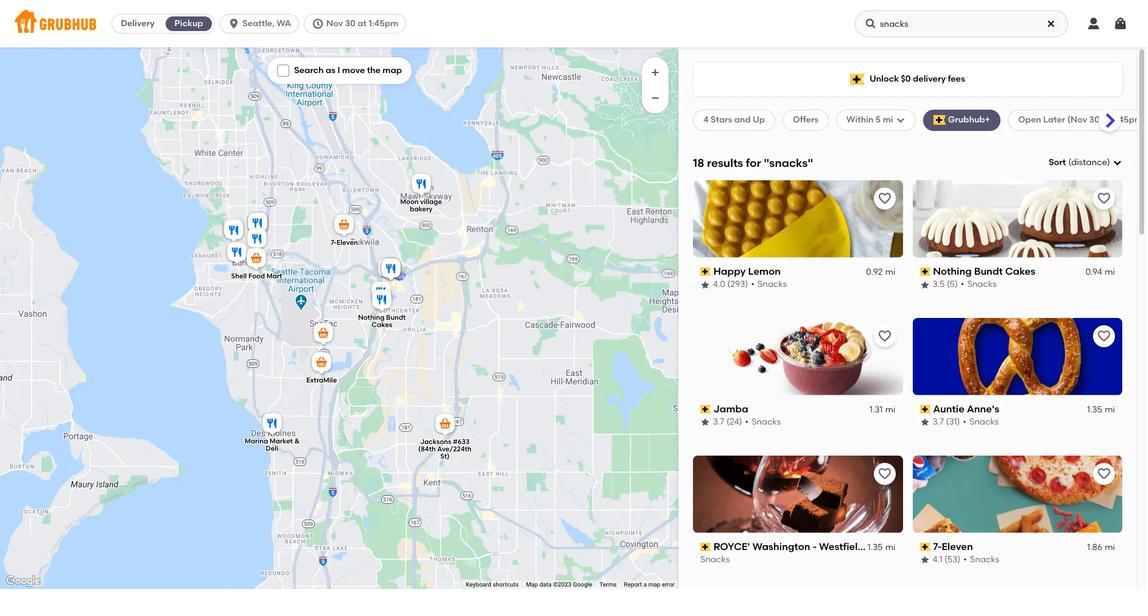 Task type: describe. For each thing, give the bounding box(es) containing it.
jamba logo image
[[693, 318, 903, 395]]

sort
[[1049, 157, 1066, 168]]

30 inside 'button'
[[345, 18, 356, 29]]

save this restaurant button for jamba
[[874, 325, 896, 347]]

jacksons
[[420, 438, 452, 445]]

1.35 mi for royce' washington - westfield southcenter mall
[[868, 542, 896, 552]]

4.1 (53)
[[933, 555, 961, 565]]

(24)
[[727, 417, 742, 427]]

1.35 for anne's
[[1088, 405, 1103, 415]]

deli
[[266, 444, 279, 452]]

grubhub plus flag logo image for grubhub+
[[934, 115, 946, 125]]

3.7 for jamba
[[713, 417, 725, 427]]

svg image inside the nov 30 at 1:45pm 'button'
[[312, 18, 324, 30]]

and
[[735, 115, 751, 125]]

1.31 mi
[[870, 405, 896, 415]]

save this restaurant image for 7-eleven
[[1097, 466, 1112, 481]]

nothing bundt cakes logo image
[[913, 180, 1123, 258]]

marina market & deli
[[245, 437, 300, 452]]

Search for food, convenience, alcohol... search field
[[855, 10, 1069, 37]]

marina market & deli image
[[260, 411, 285, 438]]

3.7 for auntie anne's
[[933, 417, 944, 427]]

village
[[420, 197, 442, 205]]

mi for washington
[[886, 542, 896, 552]]

royce'
[[714, 541, 750, 552]]

#633
[[453, 438, 470, 445]]

terms
[[600, 581, 617, 588]]

subscription pass image for 7-eleven
[[920, 543, 931, 551]]

seattle, wa button
[[220, 14, 304, 34]]

dairy queen image
[[221, 216, 246, 243]]

a
[[644, 581, 647, 588]]

1.35 for washington
[[868, 542, 883, 552]]

save this restaurant image for royce' washington - westfield southcenter mall
[[878, 466, 892, 481]]

1:45pm
[[369, 18, 398, 29]]

tacos el hass image
[[222, 218, 246, 245]]

jamba
[[714, 403, 749, 415]]

mart
[[267, 272, 282, 280]]

jacksons #633 (84th ave/224th st) image
[[433, 412, 458, 438]]

happy lemon
[[714, 265, 781, 277]]

shell food mart
[[231, 272, 282, 280]]

©2023
[[553, 581, 572, 588]]

(
[[1069, 157, 1072, 168]]

1 horizontal spatial eleven
[[942, 541, 973, 552]]

snacks down "royce'" in the bottom right of the page
[[701, 555, 730, 565]]

map data ©2023 google
[[526, 581, 592, 588]]

mi for eleven
[[1105, 542, 1116, 552]]

auntie anne's image
[[379, 256, 403, 283]]

mall
[[928, 541, 949, 552]]

4.0
[[713, 279, 726, 290]]

mi for anne's
[[1105, 405, 1116, 415]]

star icon image for jamba
[[701, 418, 710, 427]]

moon
[[400, 197, 419, 205]]

lemon
[[748, 265, 781, 277]]

shell
[[231, 272, 247, 280]]

report a map error
[[624, 581, 675, 588]]

st)
[[440, 452, 450, 460]]

0.94
[[1086, 267, 1103, 277]]

4
[[704, 115, 709, 125]]

sort ( distance )
[[1049, 157, 1111, 168]]

svg image inside seattle, wa button
[[228, 18, 240, 30]]

royce' washington - westfield southcenter mall
[[714, 541, 949, 552]]

0.92
[[867, 267, 883, 277]]

1 vertical spatial map
[[649, 581, 661, 588]]

later
[[1044, 115, 1066, 125]]

happy lemon logo image
[[693, 180, 903, 258]]

seattle,
[[243, 18, 275, 29]]

open later (nov 30 at 1:45pm)
[[1019, 115, 1146, 125]]

$0
[[901, 74, 911, 84]]

royce' washington - westfield southcenter mall logo image
[[693, 455, 903, 533]]

4 stars and up
[[704, 115, 765, 125]]

snacks for nothing
[[968, 279, 997, 290]]

delivery
[[121, 18, 155, 29]]

marina
[[245, 437, 268, 445]]

(nov
[[1068, 115, 1088, 125]]

jacksons #633 (84th ave/224th st)
[[418, 438, 472, 460]]

1 horizontal spatial 30
[[1090, 115, 1100, 125]]

subscription pass image for happy lemon
[[701, 268, 711, 276]]

ave/224th
[[437, 445, 472, 453]]

star icon image for 7-eleven
[[920, 555, 930, 565]]

(31)
[[946, 417, 960, 427]]

keyboard shortcuts button
[[466, 581, 519, 589]]

antojitos michalisco 1st ave image
[[246, 210, 270, 237]]

• for jamba
[[745, 417, 749, 427]]

sea tac marathon image
[[311, 321, 336, 348]]

extramile image
[[309, 350, 334, 377]]

0 vertical spatial map
[[383, 65, 402, 76]]

main navigation navigation
[[0, 0, 1147, 48]]

0 vertical spatial nothing
[[933, 265, 972, 277]]

happy
[[714, 265, 746, 277]]

7 eleven image
[[332, 212, 356, 239]]

save this restaurant button for happy lemon
[[874, 188, 896, 209]]

• snacks for happy lemon
[[751, 279, 787, 290]]

cakes inside nothing bundt cakes
[[372, 321, 392, 329]]

washington
[[753, 541, 811, 552]]

auntie anne's
[[933, 403, 1000, 415]]

delivery
[[913, 74, 946, 84]]

terms link
[[600, 581, 617, 588]]

i
[[338, 65, 340, 76]]

stars
[[711, 115, 733, 125]]

westfield
[[819, 541, 865, 552]]

1 horizontal spatial 7-
[[933, 541, 942, 552]]

(84th
[[418, 445, 436, 453]]

anne's
[[967, 403, 1000, 415]]

3.5 (5)
[[933, 279, 958, 290]]

seattle, wa
[[243, 18, 291, 29]]

bakery
[[410, 205, 433, 213]]

1 horizontal spatial cakes
[[1006, 265, 1036, 277]]

-
[[813, 541, 817, 552]]

market
[[270, 437, 293, 445]]

within
[[847, 115, 874, 125]]

the
[[367, 65, 381, 76]]

for
[[746, 156, 761, 170]]

distance
[[1072, 157, 1108, 168]]

up
[[753, 115, 765, 125]]



Task type: locate. For each thing, give the bounding box(es) containing it.
save this restaurant button
[[874, 188, 896, 209], [1094, 188, 1116, 209], [874, 325, 896, 347], [1094, 325, 1116, 347], [874, 463, 896, 485], [1094, 463, 1116, 485]]

auntie anne's logo image
[[913, 318, 1123, 395]]

• right the (5)
[[961, 279, 965, 290]]

save this restaurant button for royce' washington - westfield southcenter mall
[[874, 463, 896, 485]]

7-eleven
[[331, 238, 358, 246], [933, 541, 973, 552]]

moon village bakery image
[[409, 172, 434, 198]]

1 vertical spatial grubhub plus flag logo image
[[934, 115, 946, 125]]

save this restaurant button for 7-eleven
[[1094, 463, 1116, 485]]

wa
[[277, 18, 291, 29]]

1 horizontal spatial nothing bundt cakes
[[933, 265, 1036, 277]]

open
[[1019, 115, 1042, 125]]

keyboard shortcuts
[[466, 581, 519, 588]]

minus icon image
[[649, 92, 662, 104]]

30 right nov
[[345, 18, 356, 29]]

1 vertical spatial 1.35
[[868, 542, 883, 552]]

unlock
[[870, 74, 899, 84]]

7-eleven logo image
[[913, 455, 1123, 533]]

1 horizontal spatial at
[[1102, 115, 1111, 125]]

1 vertical spatial 30
[[1090, 115, 1100, 125]]

subscription pass image for jamba
[[701, 405, 711, 414]]

bundt down nothing bundt cakes logo
[[975, 265, 1003, 277]]

map region
[[0, 0, 707, 589]]

1 3.7 from the left
[[713, 417, 725, 427]]

snacks right (53)
[[970, 555, 1000, 565]]

0 vertical spatial 7-eleven
[[331, 238, 358, 246]]

• snacks right (53)
[[964, 555, 1000, 565]]

southcenter
[[867, 541, 926, 552]]

snacks right (24)
[[752, 417, 781, 427]]

0 horizontal spatial 7-
[[331, 238, 337, 246]]

mi for lemon
[[886, 267, 896, 277]]

subscription pass image left happy
[[701, 268, 711, 276]]

• down happy lemon
[[751, 279, 755, 290]]

eleven inside map region
[[337, 238, 358, 246]]

0 horizontal spatial 3.7
[[713, 417, 725, 427]]

0 vertical spatial 1.35
[[1088, 405, 1103, 415]]

1.31
[[870, 405, 883, 415]]

1:45pm)
[[1113, 115, 1146, 125]]

as
[[326, 65, 336, 76]]

0 vertical spatial eleven
[[337, 238, 358, 246]]

30 right (nov at top
[[1090, 115, 1100, 125]]

grubhub plus flag logo image left 'unlock' at the top
[[851, 73, 865, 85]]

save this restaurant image for nothing bundt cakes
[[1097, 191, 1112, 206]]

3.7 left (24)
[[713, 417, 725, 427]]

0 horizontal spatial cakes
[[372, 321, 392, 329]]

cakes down nothing bundt cakes logo
[[1006, 265, 1036, 277]]

pierro bakery image
[[245, 226, 269, 253]]

0 horizontal spatial grubhub plus flag logo image
[[851, 73, 865, 85]]

1.35 mi
[[1088, 405, 1116, 415], [868, 542, 896, 552]]

30
[[345, 18, 356, 29], [1090, 115, 1100, 125]]

auntie
[[933, 403, 965, 415]]

star icon image left 3.7 (24)
[[701, 418, 710, 427]]

at left 1:45pm
[[358, 18, 367, 29]]

fees
[[948, 74, 966, 84]]

"snacks"
[[764, 156, 814, 170]]

grubhub plus flag logo image for unlock $0 delivery fees
[[851, 73, 865, 85]]

save this restaurant image
[[878, 329, 892, 343], [878, 466, 892, 481], [1097, 466, 1112, 481]]

shortcuts
[[493, 581, 519, 588]]

0 vertical spatial subscription pass image
[[701, 268, 711, 276]]

)
[[1108, 157, 1111, 168]]

• for auntie anne's
[[963, 417, 967, 427]]

1 horizontal spatial 3.7
[[933, 417, 944, 427]]

nov
[[327, 18, 343, 29]]

save this restaurant button for auntie anne's
[[1094, 325, 1116, 347]]

subscription pass image for royce' washington - westfield southcenter mall
[[701, 543, 711, 551]]

5
[[876, 115, 881, 125]]

• for nothing bundt cakes
[[961, 279, 965, 290]]

snacks down anne's
[[970, 417, 999, 427]]

google image
[[3, 573, 43, 589]]

google
[[573, 581, 592, 588]]

3.7
[[713, 417, 725, 427], [933, 417, 944, 427]]

&
[[295, 437, 300, 445]]

jamba image
[[376, 256, 400, 282]]

0 horizontal spatial 30
[[345, 18, 356, 29]]

(53)
[[945, 555, 961, 565]]

bundt down happy lemon icon
[[386, 313, 406, 321]]

1 vertical spatial subscription pass image
[[920, 405, 931, 414]]

None field
[[1049, 157, 1123, 169]]

snacks down the lemon
[[758, 279, 787, 290]]

star icon image left 3.7 (31)
[[920, 418, 930, 427]]

• snacks down anne's
[[963, 417, 999, 427]]

0 vertical spatial cakes
[[1006, 265, 1036, 277]]

• snacks down the lemon
[[751, 279, 787, 290]]

map
[[526, 581, 538, 588]]

subscription pass image for auntie anne's
[[920, 405, 931, 414]]

0 vertical spatial at
[[358, 18, 367, 29]]

1.86 mi
[[1088, 542, 1116, 552]]

nov 30 at 1:45pm
[[327, 18, 398, 29]]

• right (53)
[[964, 555, 967, 565]]

svg image
[[1087, 16, 1102, 31], [1114, 16, 1128, 31], [228, 18, 240, 30], [312, 18, 324, 30], [865, 18, 877, 30]]

snacks for 7-
[[970, 555, 1000, 565]]

1 horizontal spatial 1.35 mi
[[1088, 405, 1116, 415]]

subscription pass image
[[701, 268, 711, 276], [920, 405, 931, 414]]

save this restaurant image
[[878, 191, 892, 206], [1097, 191, 1112, 206], [1097, 329, 1112, 343]]

bundt
[[975, 265, 1003, 277], [386, 313, 406, 321]]

report a map error link
[[624, 581, 675, 588]]

1 vertical spatial 1.35 mi
[[868, 542, 896, 552]]

2 3.7 from the left
[[933, 417, 944, 427]]

3.5
[[933, 279, 945, 290]]

0 horizontal spatial nothing
[[358, 313, 385, 321]]

4.0 (293)
[[713, 279, 748, 290]]

pickup button
[[163, 14, 215, 34]]

1 vertical spatial eleven
[[942, 541, 973, 552]]

eleven
[[337, 238, 358, 246], [942, 541, 973, 552]]

nothing down happy lemon icon
[[358, 313, 385, 321]]

0 vertical spatial 30
[[345, 18, 356, 29]]

snacks for auntie
[[970, 417, 999, 427]]

star icon image left 4.0
[[701, 280, 710, 290]]

7- inside map region
[[331, 238, 337, 246]]

0 horizontal spatial 7-eleven
[[331, 238, 358, 246]]

0 horizontal spatial 1.35
[[868, 542, 883, 552]]

18 results for "snacks"
[[693, 156, 814, 170]]

• snacks right (24)
[[745, 417, 781, 427]]

3.7 (24)
[[713, 417, 742, 427]]

move
[[342, 65, 365, 76]]

(5)
[[947, 279, 958, 290]]

at left 1:45pm)
[[1102, 115, 1111, 125]]

4.1
[[933, 555, 943, 565]]

save this restaurant image for happy lemon
[[878, 191, 892, 206]]

1 horizontal spatial grubhub plus flag logo image
[[934, 115, 946, 125]]

ronnie's market image
[[225, 240, 249, 267]]

report
[[624, 581, 642, 588]]

svg image
[[1047, 19, 1056, 29], [280, 67, 287, 74], [896, 115, 906, 125], [1113, 158, 1123, 168]]

0 horizontal spatial nothing bundt cakes
[[358, 313, 406, 329]]

none field containing sort
[[1049, 157, 1123, 169]]

subscription pass image for nothing bundt cakes
[[920, 268, 931, 276]]

0 vertical spatial 7-
[[331, 238, 337, 246]]

1 horizontal spatial map
[[649, 581, 661, 588]]

1.35
[[1088, 405, 1103, 415], [868, 542, 883, 552]]

nothing bundt cakes down happy lemon icon
[[358, 313, 406, 329]]

1.86
[[1088, 542, 1103, 552]]

nothing bundt cakes
[[933, 265, 1036, 277], [358, 313, 406, 329]]

0 vertical spatial grubhub plus flag logo image
[[851, 73, 865, 85]]

0 vertical spatial 1.35 mi
[[1088, 405, 1116, 415]]

0.92 mi
[[867, 267, 896, 277]]

0 horizontal spatial 1.35 mi
[[868, 542, 896, 552]]

delivery button
[[112, 14, 163, 34]]

1 vertical spatial 7-eleven
[[933, 541, 973, 552]]

(293)
[[728, 279, 748, 290]]

• snacks
[[751, 279, 787, 290], [961, 279, 997, 290], [745, 417, 781, 427], [963, 417, 999, 427], [964, 555, 1000, 565]]

7-eleven inside map region
[[331, 238, 358, 246]]

map right a
[[649, 581, 661, 588]]

1 vertical spatial nothing bundt cakes
[[358, 313, 406, 329]]

star icon image for nothing bundt cakes
[[920, 280, 930, 290]]

0.94 mi
[[1086, 267, 1116, 277]]

1 vertical spatial nothing
[[358, 313, 385, 321]]

0 horizontal spatial map
[[383, 65, 402, 76]]

nothing bundt cakes inside map region
[[358, 313, 406, 329]]

results
[[707, 156, 744, 170]]

save this restaurant image for jamba
[[878, 329, 892, 343]]

bundt inside nothing bundt cakes
[[386, 313, 406, 321]]

search as i move the map
[[294, 65, 402, 76]]

• for happy lemon
[[751, 279, 755, 290]]

offers
[[793, 115, 819, 125]]

•
[[751, 279, 755, 290], [961, 279, 965, 290], [745, 417, 749, 427], [963, 417, 967, 427], [964, 555, 967, 565]]

snacks right the (5)
[[968, 279, 997, 290]]

nothing bundt cakes up the (5)
[[933, 265, 1036, 277]]

save this restaurant button for nothing bundt cakes
[[1094, 188, 1116, 209]]

• for 7-eleven
[[964, 555, 967, 565]]

nov 30 at 1:45pm button
[[304, 14, 411, 34]]

svg image inside "main navigation" navigation
[[1047, 19, 1056, 29]]

star icon image left the 4.1
[[920, 555, 930, 565]]

1 vertical spatial at
[[1102, 115, 1111, 125]]

0 vertical spatial nothing bundt cakes
[[933, 265, 1036, 277]]

unlock $0 delivery fees
[[870, 74, 966, 84]]

• snacks for auntie anne's
[[963, 417, 999, 427]]

0 horizontal spatial subscription pass image
[[701, 268, 711, 276]]

1 vertical spatial 7-
[[933, 541, 942, 552]]

0 vertical spatial bundt
[[975, 265, 1003, 277]]

• snacks for 7-eleven
[[964, 555, 1000, 565]]

snacks for happy
[[758, 279, 787, 290]]

• snacks for nothing bundt cakes
[[961, 279, 997, 290]]

star icon image for happy lemon
[[701, 280, 710, 290]]

happy lemon image
[[369, 279, 394, 306]]

cakes down nothing bundt cakes image
[[372, 321, 392, 329]]

1.35 mi for auntie anne's
[[1088, 405, 1116, 415]]

0 horizontal spatial eleven
[[337, 238, 358, 246]]

star icon image
[[701, 280, 710, 290], [920, 280, 930, 290], [701, 418, 710, 427], [920, 418, 930, 427], [920, 555, 930, 565]]

within 5 mi
[[847, 115, 894, 125]]

nothing inside nothing bundt cakes
[[358, 313, 385, 321]]

royce' washington - westfield southcenter mall image
[[379, 256, 403, 283]]

shell food mart image
[[244, 246, 269, 273]]

1 vertical spatial cakes
[[372, 321, 392, 329]]

mi for bundt
[[1105, 267, 1116, 277]]

3.7 left (31)
[[933, 417, 944, 427]]

• snacks for jamba
[[745, 417, 781, 427]]

18
[[693, 156, 705, 170]]

1 horizontal spatial 1.35
[[1088, 405, 1103, 415]]

1 horizontal spatial subscription pass image
[[920, 405, 931, 414]]

subscription pass image left auntie
[[920, 405, 931, 414]]

extramile
[[306, 376, 337, 384]]

plus icon image
[[649, 66, 662, 79]]

grubhub plus flag logo image left "grubhub+"
[[934, 115, 946, 125]]

star icon image left 3.5 at the right of page
[[920, 280, 930, 290]]

star icon image for auntie anne's
[[920, 418, 930, 427]]

map right the
[[383, 65, 402, 76]]

nothing up the (5)
[[933, 265, 972, 277]]

at inside 'button'
[[358, 18, 367, 29]]

mawadda cafe image
[[246, 210, 270, 237]]

subscription pass image
[[920, 268, 931, 276], [701, 405, 711, 414], [701, 543, 711, 551], [920, 543, 931, 551]]

nothing bundt cakes image
[[370, 287, 394, 314]]

error
[[662, 581, 675, 588]]

1 horizontal spatial nothing
[[933, 265, 972, 277]]

0 horizontal spatial at
[[358, 18, 367, 29]]

moon village bakery
[[400, 197, 442, 213]]

snacks
[[758, 279, 787, 290], [968, 279, 997, 290], [752, 417, 781, 427], [970, 417, 999, 427], [701, 555, 730, 565], [970, 555, 1000, 565]]

save this restaurant image for auntie anne's
[[1097, 329, 1112, 343]]

search
[[294, 65, 324, 76]]

• snacks right the (5)
[[961, 279, 997, 290]]

keyboard
[[466, 581, 491, 588]]

3.7 (31)
[[933, 417, 960, 427]]

0 horizontal spatial bundt
[[386, 313, 406, 321]]

• right (24)
[[745, 417, 749, 427]]

food
[[249, 272, 265, 280]]

grubhub plus flag logo image
[[851, 73, 865, 85], [934, 115, 946, 125]]

1 horizontal spatial 7-eleven
[[933, 541, 973, 552]]

1 vertical spatial bundt
[[386, 313, 406, 321]]

• right (31)
[[963, 417, 967, 427]]

1 horizontal spatial bundt
[[975, 265, 1003, 277]]



Task type: vqa. For each thing, say whether or not it's contained in the screenshot.


